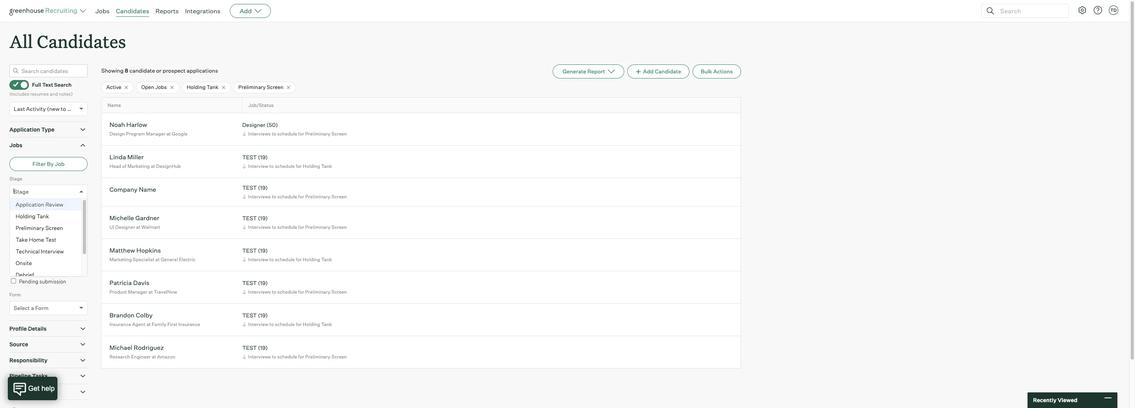 Task type: locate. For each thing, give the bounding box(es) containing it.
application up the 'holding tank' 'option'
[[16, 201, 44, 208]]

0 vertical spatial submitted
[[30, 235, 53, 241]]

form right a
[[35, 305, 49, 311]]

showing
[[101, 67, 124, 74]]

take
[[16, 237, 28, 243]]

tank for brandon colby
[[321, 322, 332, 328]]

marketing inside matthew hopkins marketing specialist at general electric
[[109, 257, 132, 263]]

1 interviews from the top
[[248, 131, 271, 137]]

at down michelle gardner link
[[136, 224, 140, 230]]

(50)
[[267, 122, 278, 128]]

test for matthew hopkins
[[242, 248, 257, 254]]

2 test (19) interviews to schedule for preliminary screen from the top
[[242, 215, 347, 230]]

1 vertical spatial name
[[139, 186, 156, 194]]

0 vertical spatial jobs
[[95, 7, 110, 15]]

tank
[[207, 84, 218, 90], [321, 163, 332, 169], [37, 213, 49, 220], [321, 257, 332, 263], [321, 322, 332, 328]]

1 vertical spatial marketing
[[109, 257, 132, 263]]

tank for linda miller
[[321, 163, 332, 169]]

2 vertical spatial test (19) interview to schedule for holding tank
[[242, 313, 332, 328]]

td
[[1111, 7, 1117, 13]]

to
[[61, 105, 66, 112], [272, 131, 276, 137], [269, 163, 274, 169], [272, 194, 276, 200], [272, 224, 276, 230], [269, 257, 274, 263], [272, 289, 276, 295], [269, 322, 274, 328], [272, 354, 276, 360]]

all candidates
[[9, 30, 126, 53]]

7 test from the top
[[242, 345, 257, 352]]

1 vertical spatial interview to schedule for holding tank link
[[241, 256, 334, 263]]

checkmark image
[[13, 82, 19, 87]]

debrief
[[16, 272, 34, 278]]

list box containing application review
[[10, 199, 87, 281]]

amazon
[[157, 354, 175, 360]]

1 vertical spatial post
[[25, 248, 36, 254]]

4 test from the top
[[242, 248, 257, 254]]

interviews for noah harlow
[[248, 131, 271, 137]]

schedule inside designer (50) interviews to schedule for preliminary screen
[[277, 131, 297, 137]]

job post submitted element
[[9, 234, 88, 264]]

0 horizontal spatial name
[[108, 102, 121, 108]]

linda miller link
[[109, 153, 144, 162]]

submission
[[39, 279, 66, 285]]

open jobs
[[141, 84, 167, 90]]

1 horizontal spatial preliminary screen
[[238, 84, 284, 90]]

activity
[[26, 105, 46, 112]]

1 test from the top
[[242, 154, 257, 161]]

to for brandon colby
[[269, 322, 274, 328]]

last
[[14, 105, 25, 112]]

1 horizontal spatial designer
[[242, 122, 265, 128]]

designer down michelle
[[115, 224, 135, 230]]

marketing down miller
[[127, 163, 150, 169]]

candidates right jobs link
[[116, 7, 149, 15]]

interview for brandon colby
[[248, 322, 268, 328]]

interviews for patricia davis
[[248, 289, 271, 295]]

holding tank down reached milestone on the bottom of page
[[16, 213, 49, 220]]

brandon colby link
[[109, 312, 153, 321]]

application inside option
[[16, 201, 44, 208]]

post
[[19, 235, 29, 241], [25, 248, 36, 254]]

0 vertical spatial name
[[108, 102, 121, 108]]

type
[[41, 126, 54, 133]]

to for patricia davis
[[272, 289, 276, 295]]

at
[[167, 131, 171, 137], [151, 163, 155, 169], [136, 224, 140, 230], [155, 257, 160, 263], [148, 289, 153, 295], [146, 322, 151, 328], [152, 354, 156, 360]]

holding tank down applications
[[187, 84, 218, 90]]

0 horizontal spatial insurance
[[109, 322, 131, 328]]

interviews to schedule for preliminary screen link for rodriguez
[[241, 353, 349, 361]]

at for davis
[[148, 289, 153, 295]]

program
[[126, 131, 145, 137]]

profile details
[[9, 326, 46, 332]]

2 interview to schedule for holding tank link from the top
[[241, 256, 334, 263]]

milestone
[[30, 205, 51, 211], [14, 218, 39, 225]]

1 vertical spatial form
[[35, 305, 49, 311]]

preliminary screen up "home" on the left of the page
[[16, 225, 63, 232]]

application review option
[[10, 199, 81, 211]]

interviews for michael rodriguez
[[248, 354, 271, 360]]

6 test from the top
[[242, 313, 257, 319]]

4 (19) from the top
[[258, 248, 268, 254]]

2 test (19) interview to schedule for holding tank from the top
[[242, 248, 332, 263]]

holding for brandon colby
[[303, 322, 320, 328]]

resumes
[[30, 91, 49, 97]]

0 vertical spatial job
[[55, 161, 65, 167]]

0 vertical spatial test (19) interview to schedule for holding tank
[[242, 154, 332, 169]]

job right by
[[55, 161, 65, 167]]

None field
[[14, 185, 16, 199]]

name
[[108, 102, 121, 108], [139, 186, 156, 194]]

at inside matthew hopkins marketing specialist at general electric
[[155, 257, 160, 263]]

preliminary inside designer (50) interviews to schedule for preliminary screen
[[305, 131, 331, 137]]

at for hopkins
[[155, 257, 160, 263]]

(19) for michelle gardner
[[258, 215, 268, 222]]

3 interviews to schedule for preliminary screen link from the top
[[241, 224, 349, 231]]

1 horizontal spatial holding tank
[[187, 84, 218, 90]]

job up "technical"
[[9, 235, 18, 241]]

0 vertical spatial milestone
[[30, 205, 51, 211]]

travelnow
[[154, 289, 177, 295]]

select
[[14, 305, 30, 311]]

1 horizontal spatial name
[[139, 186, 156, 194]]

1 vertical spatial add
[[643, 68, 654, 75]]

submitted down the test
[[37, 248, 64, 254]]

application for application type
[[9, 126, 40, 133]]

jobs left candidates link
[[95, 7, 110, 15]]

1 vertical spatial jobs
[[155, 84, 167, 90]]

2 vertical spatial interview to schedule for holding tank link
[[241, 321, 334, 328]]

or
[[156, 67, 161, 74]]

manager down davis
[[128, 289, 147, 295]]

at left general
[[155, 257, 160, 263]]

none field inside stage 'element'
[[14, 185, 16, 199]]

post left "home" on the left of the page
[[19, 235, 29, 241]]

active
[[106, 84, 121, 90]]

tasks
[[32, 373, 48, 380]]

test (19) interview to schedule for holding tank for colby
[[242, 313, 332, 328]]

preliminary for interviews to schedule for preliminary screen link related to rodriguez
[[305, 354, 331, 360]]

michelle
[[109, 214, 134, 222]]

form element
[[9, 291, 88, 321]]

form down 'pending submission' option
[[9, 292, 21, 298]]

matthew hopkins link
[[109, 247, 161, 256]]

1 (19) from the top
[[258, 154, 268, 161]]

1 vertical spatial application
[[16, 201, 44, 208]]

to
[[19, 265, 25, 271]]

marketing inside linda miller head of marketing at designhub
[[127, 163, 150, 169]]

5 (19) from the top
[[258, 280, 268, 287]]

insurance down brandon
[[109, 322, 131, 328]]

at inside brandon colby insurance agent at family first insurance
[[146, 322, 151, 328]]

filter by job button
[[9, 157, 88, 171]]

1 vertical spatial submitted
[[37, 248, 64, 254]]

for for harlow
[[298, 131, 304, 137]]

0 vertical spatial interview to schedule for holding tank link
[[241, 163, 334, 170]]

1 test (19) interview to schedule for holding tank from the top
[[242, 154, 332, 169]]

0 vertical spatial manager
[[146, 131, 166, 137]]

at inside michelle gardner ui designer at walmart
[[136, 224, 140, 230]]

at right agent
[[146, 322, 151, 328]]

schedule for colby
[[275, 322, 295, 328]]

at left google
[[167, 131, 171, 137]]

to for noah harlow
[[272, 131, 276, 137]]

1 horizontal spatial form
[[35, 305, 49, 311]]

pipeline tasks
[[9, 373, 48, 380]]

job post submitted down "home" on the left of the page
[[14, 248, 64, 254]]

screen
[[267, 84, 284, 90], [332, 131, 347, 137], [332, 194, 347, 200], [332, 224, 347, 230], [45, 225, 63, 232], [332, 289, 347, 295], [332, 354, 347, 360]]

interview for linda miller
[[248, 163, 268, 169]]

designhub
[[156, 163, 181, 169]]

list box inside stage 'element'
[[10, 199, 87, 281]]

job post submitted
[[9, 235, 53, 241], [14, 248, 64, 254]]

list box
[[10, 199, 87, 281]]

debrief option
[[10, 269, 81, 281]]

post down the take home test
[[25, 248, 36, 254]]

miller
[[127, 153, 144, 161]]

manager
[[146, 131, 166, 137], [128, 289, 147, 295]]

1 vertical spatial test (19) interview to schedule for holding tank
[[242, 248, 332, 263]]

preliminary screen
[[238, 84, 284, 90], [16, 225, 63, 232]]

add inside "popup button"
[[240, 7, 252, 15]]

review
[[45, 201, 63, 208]]

for for rodriguez
[[298, 354, 304, 360]]

1 test (19) interviews to schedule for preliminary screen from the top
[[242, 185, 347, 200]]

to for matthew hopkins
[[269, 257, 274, 263]]

5 interviews from the top
[[248, 354, 271, 360]]

at inside michael rodriguez research engineer at amazon
[[152, 354, 156, 360]]

interview
[[248, 163, 268, 169], [41, 248, 64, 255], [248, 257, 268, 263], [248, 322, 268, 328]]

3 test (19) interviews to schedule for preliminary screen from the top
[[242, 280, 347, 295]]

recently
[[1033, 397, 1057, 404]]

0 vertical spatial candidates
[[116, 7, 149, 15]]

manager right program on the left of page
[[146, 131, 166, 137]]

matthew
[[109, 247, 135, 255]]

configure image
[[1078, 5, 1087, 15]]

preliminary screen up job/status
[[238, 84, 284, 90]]

michael rodriguez link
[[109, 344, 164, 353]]

insurance right first
[[178, 322, 200, 328]]

0 vertical spatial marketing
[[127, 163, 150, 169]]

test for linda miller
[[242, 154, 257, 161]]

bulk
[[701, 68, 712, 75]]

last activity (new to old) option
[[14, 105, 77, 112]]

3 test from the top
[[242, 215, 257, 222]]

for inside designer (50) interviews to schedule for preliminary screen
[[298, 131, 304, 137]]

search
[[54, 82, 72, 88]]

education
[[9, 389, 36, 396]]

(19) for michael rodriguez
[[258, 345, 268, 352]]

holding tank inside 'option'
[[16, 213, 49, 220]]

2 insurance from the left
[[178, 322, 200, 328]]

to inside designer (50) interviews to schedule for preliminary screen
[[272, 131, 276, 137]]

1 vertical spatial job
[[9, 235, 18, 241]]

by
[[47, 161, 54, 167]]

at for colby
[[146, 322, 151, 328]]

0 horizontal spatial add
[[240, 7, 252, 15]]

technical interview
[[16, 248, 64, 255]]

submitted down preliminary screen option
[[30, 235, 53, 241]]

reports
[[155, 7, 179, 15]]

test (19) interview to schedule for holding tank for miller
[[242, 154, 332, 169]]

test (19) interviews to schedule for preliminary screen for gardner
[[242, 215, 347, 230]]

colby
[[136, 312, 153, 320]]

1 vertical spatial designer
[[115, 224, 135, 230]]

designer inside michelle gardner ui designer at walmart
[[115, 224, 135, 230]]

1 vertical spatial preliminary screen
[[16, 225, 63, 232]]

0 horizontal spatial designer
[[115, 224, 135, 230]]

at for rodriguez
[[152, 354, 156, 360]]

at left designhub
[[151, 163, 155, 169]]

pipeline
[[9, 373, 31, 380]]

screen inside designer (50) interviews to schedule for preliminary screen
[[332, 131, 347, 137]]

td button
[[1109, 5, 1119, 15]]

3 interviews from the top
[[248, 224, 271, 230]]

candidate reports are now available! apply filters and select "view in app" element
[[553, 65, 624, 79]]

marketing down matthew
[[109, 257, 132, 263]]

stage
[[9, 176, 22, 182], [14, 189, 29, 195]]

interview to schedule for holding tank link for miller
[[241, 163, 334, 170]]

at down davis
[[148, 289, 153, 295]]

details
[[28, 326, 46, 332]]

td button
[[1108, 4, 1120, 16]]

1 interviews to schedule for preliminary screen link from the top
[[241, 130, 349, 138]]

candidates down jobs link
[[37, 30, 126, 53]]

1 vertical spatial holding tank
[[16, 213, 49, 220]]

2 vertical spatial jobs
[[9, 142, 22, 149]]

to for linda miller
[[269, 163, 274, 169]]

a
[[31, 305, 34, 311]]

preliminary inside option
[[16, 225, 44, 232]]

job down take
[[14, 248, 23, 254]]

at down rodriguez
[[152, 354, 156, 360]]

1 interview to schedule for holding tank link from the top
[[241, 163, 334, 170]]

schedule for miller
[[275, 163, 295, 169]]

0 horizontal spatial form
[[9, 292, 21, 298]]

(19) for linda miller
[[258, 154, 268, 161]]

0 horizontal spatial holding tank
[[16, 213, 49, 220]]

onsite option
[[10, 258, 81, 269]]

4 interviews from the top
[[248, 289, 271, 295]]

jobs
[[95, 7, 110, 15], [155, 84, 167, 90], [9, 142, 22, 149]]

1 horizontal spatial add
[[643, 68, 654, 75]]

at inside 'patricia davis product manager at travelnow'
[[148, 289, 153, 295]]

application down last
[[9, 126, 40, 133]]

3 interview to schedule for holding tank link from the top
[[241, 321, 334, 328]]

be
[[26, 265, 32, 271]]

test for michael rodriguez
[[242, 345, 257, 352]]

5 interviews to schedule for preliminary screen link from the top
[[241, 353, 349, 361]]

michelle gardner ui designer at walmart
[[109, 214, 160, 230]]

0 vertical spatial add
[[240, 7, 252, 15]]

0 vertical spatial application
[[9, 126, 40, 133]]

preliminary screen option
[[10, 223, 81, 234]]

job
[[55, 161, 65, 167], [9, 235, 18, 241], [14, 248, 23, 254]]

holding inside 'option'
[[16, 213, 35, 220]]

at inside linda miller head of marketing at designhub
[[151, 163, 155, 169]]

1 insurance from the left
[[109, 322, 131, 328]]

company name link
[[109, 186, 156, 195]]

job post submitted up "technical"
[[9, 235, 53, 241]]

submitted
[[30, 235, 53, 241], [37, 248, 64, 254]]

interview inside option
[[41, 248, 64, 255]]

1 vertical spatial manager
[[128, 289, 147, 295]]

noah harlow design program manager at google
[[109, 121, 188, 137]]

name down active
[[108, 102, 121, 108]]

0 vertical spatial stage
[[9, 176, 22, 182]]

jobs down the application type
[[9, 142, 22, 149]]

patricia
[[109, 279, 132, 287]]

5 test from the top
[[242, 280, 257, 287]]

7 (19) from the top
[[258, 345, 268, 352]]

4 interviews to schedule for preliminary screen link from the top
[[241, 289, 349, 296]]

0 vertical spatial designer
[[242, 122, 265, 128]]

interviews inside designer (50) interviews to schedule for preliminary screen
[[248, 131, 271, 137]]

1 vertical spatial job post submitted
[[14, 248, 64, 254]]

3 (19) from the top
[[258, 215, 268, 222]]

schedule for harlow
[[277, 131, 297, 137]]

4 test (19) interviews to schedule for preliminary screen from the top
[[242, 345, 347, 360]]

jobs right open
[[155, 84, 167, 90]]

name right company
[[139, 186, 156, 194]]

tank inside 'option'
[[37, 213, 49, 220]]

1 vertical spatial candidates
[[37, 30, 126, 53]]

preliminary for 4th interviews to schedule for preliminary screen link from the bottom
[[305, 194, 331, 200]]

manager inside noah harlow design program manager at google
[[146, 131, 166, 137]]

designer left (50)
[[242, 122, 265, 128]]

davis
[[133, 279, 149, 287]]

schedule for gardner
[[277, 224, 297, 230]]

job inside filter by job button
[[55, 161, 65, 167]]

0 horizontal spatial preliminary screen
[[16, 225, 63, 232]]

2 (19) from the top
[[258, 185, 268, 191]]

6 (19) from the top
[[258, 313, 268, 319]]

head
[[109, 163, 121, 169]]

3 test (19) interview to schedule for holding tank from the top
[[242, 313, 332, 328]]

1 horizontal spatial insurance
[[178, 322, 200, 328]]

add for add candidate
[[643, 68, 654, 75]]

interview to schedule for holding tank link
[[241, 163, 334, 170], [241, 256, 334, 263], [241, 321, 334, 328]]



Task type: describe. For each thing, give the bounding box(es) containing it.
select a form
[[14, 305, 49, 311]]

open
[[141, 84, 154, 90]]

to for michelle gardner
[[272, 224, 276, 230]]

source
[[9, 341, 28, 348]]

for for gardner
[[298, 224, 304, 230]]

Search candidates field
[[9, 65, 88, 77]]

home
[[29, 237, 44, 243]]

at for gardner
[[136, 224, 140, 230]]

take home test
[[16, 237, 56, 243]]

1 vertical spatial milestone
[[14, 218, 39, 225]]

company
[[109, 186, 138, 194]]

research
[[109, 354, 130, 360]]

0 vertical spatial post
[[19, 235, 29, 241]]

gardner
[[135, 214, 159, 222]]

schedule for davis
[[277, 289, 297, 295]]

manager inside 'patricia davis product manager at travelnow'
[[128, 289, 147, 295]]

0 vertical spatial preliminary screen
[[238, 84, 284, 90]]

greenhouse recruiting image
[[9, 6, 80, 16]]

linda miller head of marketing at designhub
[[109, 153, 181, 169]]

holding tank option
[[10, 211, 81, 223]]

preliminary for davis's interviews to schedule for preliminary screen link
[[305, 289, 331, 295]]

interviews to schedule for preliminary screen link for gardner
[[241, 224, 349, 231]]

filter
[[32, 161, 46, 167]]

recently viewed
[[1033, 397, 1078, 404]]

bulk actions link
[[693, 65, 741, 79]]

michael rodriguez research engineer at amazon
[[109, 344, 175, 360]]

application for application review
[[16, 201, 44, 208]]

0 vertical spatial form
[[9, 292, 21, 298]]

candidates link
[[116, 7, 149, 15]]

holding for linda miller
[[303, 163, 320, 169]]

for for davis
[[298, 289, 304, 295]]

text
[[42, 82, 53, 88]]

general
[[161, 257, 178, 263]]

for for hopkins
[[296, 257, 302, 263]]

reached milestone element
[[9, 205, 88, 234]]

take home test option
[[10, 234, 81, 246]]

jobs link
[[95, 7, 110, 15]]

interview to schedule for holding tank link for colby
[[241, 321, 334, 328]]

add candidate
[[643, 68, 681, 75]]

Pending submission checkbox
[[11, 279, 16, 284]]

sent
[[33, 265, 43, 271]]

(19) for brandon colby
[[258, 313, 268, 319]]

Search text field
[[999, 5, 1062, 17]]

schedule for hopkins
[[275, 257, 295, 263]]

1 horizontal spatial jobs
[[95, 7, 110, 15]]

old)
[[67, 105, 77, 112]]

(includes
[[9, 91, 29, 97]]

add button
[[230, 4, 271, 18]]

and
[[50, 91, 58, 97]]

design
[[109, 131, 125, 137]]

(19) for matthew hopkins
[[258, 248, 268, 254]]

reached milestone
[[9, 205, 51, 211]]

engineer
[[131, 354, 151, 360]]

ui
[[109, 224, 114, 230]]

brandon colby insurance agent at family first insurance
[[109, 312, 200, 328]]

(19) for patricia davis
[[258, 280, 268, 287]]

holding for matthew hopkins
[[303, 257, 320, 263]]

technical interview option
[[10, 246, 81, 258]]

add for add
[[240, 7, 252, 15]]

bulk actions
[[701, 68, 733, 75]]

test (19) interview to schedule for holding tank for hopkins
[[242, 248, 332, 263]]

patricia davis product manager at travelnow
[[109, 279, 177, 295]]

responsibility
[[9, 357, 47, 364]]

preliminary screen inside option
[[16, 225, 63, 232]]

matthew hopkins marketing specialist at general electric
[[109, 247, 196, 263]]

of
[[122, 163, 126, 169]]

interviews for michelle gardner
[[248, 224, 271, 230]]

to for michael rodriguez
[[272, 354, 276, 360]]

filter by job
[[32, 161, 65, 167]]

interviews to schedule for preliminary screen link for harlow
[[241, 130, 349, 138]]

showing 8 candidate or prospect applications
[[101, 67, 218, 74]]

notes)
[[59, 91, 73, 97]]

test for patricia davis
[[242, 280, 257, 287]]

noah harlow link
[[109, 121, 147, 130]]

technical
[[16, 248, 40, 255]]

2 interviews from the top
[[248, 194, 271, 200]]

job/status
[[248, 102, 274, 108]]

michelle gardner link
[[109, 214, 159, 223]]

profile
[[9, 326, 27, 332]]

tank for matthew hopkins
[[321, 257, 332, 263]]

for for colby
[[296, 322, 302, 328]]

preliminary for gardner interviews to schedule for preliminary screen link
[[305, 224, 331, 230]]

test (19) interviews to schedule for preliminary screen for davis
[[242, 280, 347, 295]]

2 vertical spatial job
[[14, 248, 23, 254]]

1 vertical spatial stage
[[14, 189, 29, 195]]

product
[[109, 289, 127, 295]]

report
[[588, 68, 605, 75]]

pending submission
[[19, 279, 66, 285]]

prospect
[[163, 67, 186, 74]]

test for brandon colby
[[242, 313, 257, 319]]

interview for matthew hopkins
[[248, 257, 268, 263]]

rodriguez
[[134, 344, 164, 352]]

at inside noah harlow design program manager at google
[[167, 131, 171, 137]]

0 vertical spatial job post submitted
[[9, 235, 53, 241]]

designer inside designer (50) interviews to schedule for preliminary screen
[[242, 122, 265, 128]]

schedule for rodriguez
[[277, 354, 297, 360]]

to be sent
[[19, 265, 43, 271]]

0 vertical spatial holding tank
[[187, 84, 218, 90]]

actions
[[714, 68, 733, 75]]

generate report button
[[553, 65, 624, 79]]

onsite
[[16, 260, 32, 267]]

test for michelle gardner
[[242, 215, 257, 222]]

add candidate link
[[628, 65, 690, 79]]

0 horizontal spatial jobs
[[9, 142, 22, 149]]

preliminary for interviews to schedule for preliminary screen link corresponding to harlow
[[305, 131, 331, 137]]

viewed
[[1058, 397, 1078, 404]]

2 interviews to schedule for preliminary screen link from the top
[[241, 193, 349, 201]]

interview to schedule for holding tank link for hopkins
[[241, 256, 334, 263]]

harlow
[[126, 121, 147, 129]]

noah
[[109, 121, 125, 129]]

generate report
[[563, 68, 605, 75]]

for for miller
[[296, 163, 302, 169]]

michael
[[109, 344, 132, 352]]

2 horizontal spatial jobs
[[155, 84, 167, 90]]

application review
[[16, 201, 63, 208]]

reached
[[9, 205, 29, 211]]

integrations link
[[185, 7, 221, 15]]

screen inside option
[[45, 225, 63, 232]]

walmart
[[141, 224, 160, 230]]

google
[[172, 131, 188, 137]]

pending
[[19, 279, 38, 285]]

applications
[[187, 67, 218, 74]]

interviews to schedule for preliminary screen link for davis
[[241, 289, 349, 296]]

(new
[[47, 105, 60, 112]]

electric
[[179, 257, 196, 263]]

candidate
[[129, 67, 155, 74]]

designer (50) interviews to schedule for preliminary screen
[[242, 122, 347, 137]]

2 test from the top
[[242, 185, 257, 191]]

full text search (includes resumes and notes)
[[9, 82, 73, 97]]

reports link
[[155, 7, 179, 15]]

hopkins
[[136, 247, 161, 255]]

application type
[[9, 126, 54, 133]]

stage element
[[9, 175, 88, 281]]

generate
[[563, 68, 586, 75]]

test (19) interviews to schedule for preliminary screen for rodriguez
[[242, 345, 347, 360]]



Task type: vqa. For each thing, say whether or not it's contained in the screenshot.
bottom JOB POST SUBMITTED
yes



